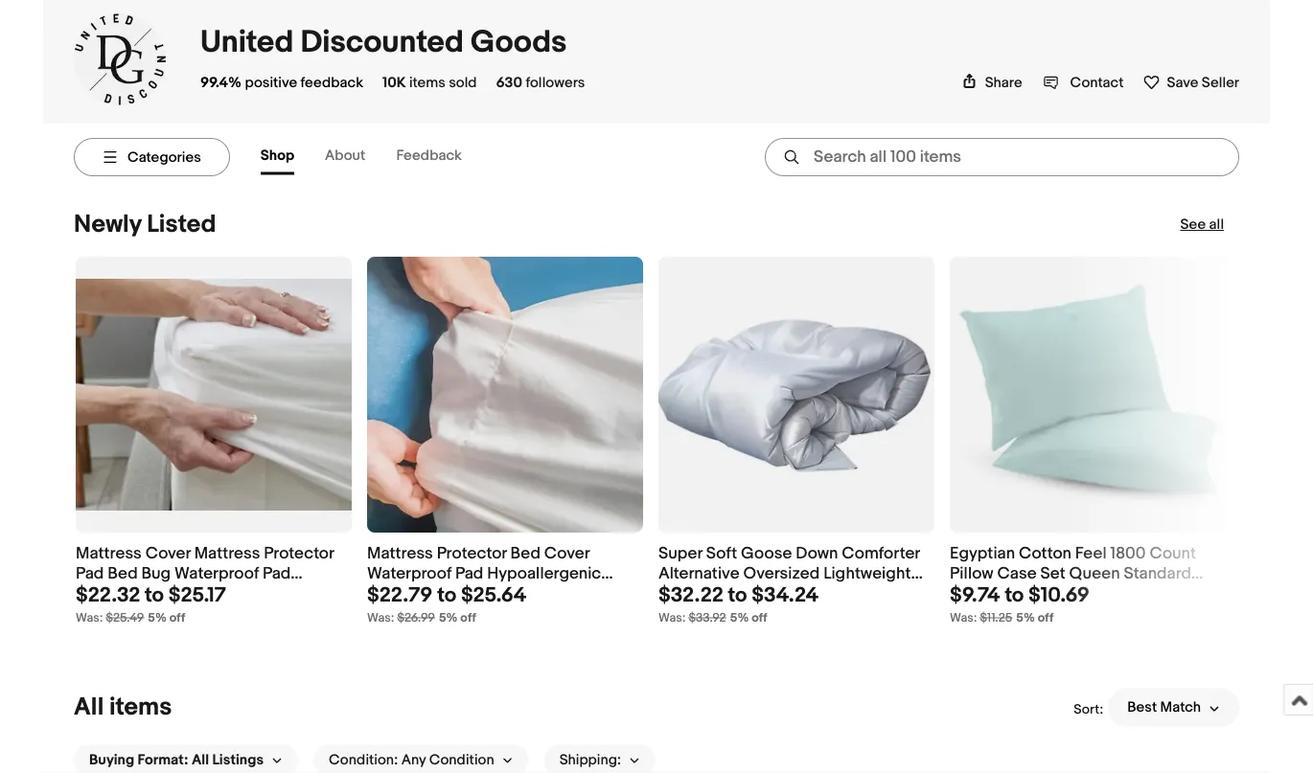 Task type: locate. For each thing, give the bounding box(es) containing it.
egyptian cotton feel 1800 count pillow case set queen standard king pillowcase
[[950, 544, 1196, 604]]

2 cover from the left
[[544, 544, 589, 564]]

to inside '$22.79 to $25.64 was: $26.99 5% off'
[[437, 583, 456, 608]]

egyptian
[[950, 544, 1015, 564]]

was: inside $32.22 to $34.24 was: $33.92 5% off
[[658, 611, 686, 626]]

4 to from the left
[[1005, 583, 1024, 608]]

set
[[1040, 564, 1066, 584]]

3 5% from the left
[[730, 611, 749, 626]]

off inside '$22.79 to $25.64 was: $26.99 5% off'
[[460, 611, 476, 626]]

to up $11.25
[[1005, 583, 1024, 608]]

listed
[[147, 210, 216, 240]]

2 mattress from the left
[[194, 544, 260, 564]]

feedback
[[300, 74, 363, 91]]

feedback
[[396, 147, 462, 164]]

off for $10.69
[[1038, 611, 1054, 626]]

1 mattress from the left
[[76, 544, 142, 564]]

cotton
[[1019, 544, 1072, 564]]

was: down king
[[950, 611, 977, 626]]

$22.79
[[367, 583, 433, 608]]

5% for $34.24
[[730, 611, 749, 626]]

united discounted goods link
[[200, 24, 567, 61]]

was:
[[76, 611, 103, 626], [367, 611, 394, 626], [658, 611, 686, 626], [950, 611, 977, 626]]

1 5% from the left
[[148, 611, 167, 626]]

match
[[1160, 699, 1201, 717]]

white
[[658, 584, 702, 604]]

1 off from the left
[[169, 611, 185, 626]]

mattress
[[76, 544, 142, 564], [194, 544, 260, 564], [367, 544, 433, 564]]

protector
[[264, 544, 334, 564], [437, 544, 507, 564]]

listings
[[212, 752, 264, 769]]

was: for $22.79
[[367, 611, 394, 626]]

see all
[[1180, 216, 1224, 233]]

standard
[[1124, 564, 1191, 584]]

to down soft
[[728, 583, 747, 608]]

off down $25.17
[[169, 611, 185, 626]]

5%
[[148, 611, 167, 626], [439, 611, 458, 626], [730, 611, 749, 626], [1016, 611, 1035, 626]]

1 horizontal spatial waterproof
[[367, 564, 452, 584]]

soft
[[706, 544, 737, 564]]

3 mattress from the left
[[367, 544, 433, 564]]

bed up "sizes"
[[510, 544, 541, 564]]

off for $34.24
[[752, 611, 767, 626]]

feel
[[1075, 544, 1107, 564]]

all inside buying format: all listings popup button
[[192, 752, 209, 769]]

off for $25.64
[[460, 611, 476, 626]]

was: inside $9.74 to $10.69 was: $11.25 5% off
[[950, 611, 977, 626]]

off inside $32.22 to $34.24 was: $33.92 5% off
[[752, 611, 767, 626]]

alternative
[[658, 564, 740, 584]]

$34.24
[[752, 583, 819, 608]]

followers
[[526, 74, 585, 91]]

5% right $25.49
[[148, 611, 167, 626]]

1 vertical spatial items
[[109, 693, 172, 722]]

oversized
[[743, 564, 820, 584]]

3 to from the left
[[728, 583, 747, 608]]

0 horizontal spatial hypoallergenic
[[76, 584, 190, 604]]

buying
[[89, 752, 134, 769]]

1 horizontal spatial items
[[409, 74, 446, 91]]

condition
[[429, 752, 494, 769]]

mattress up deep
[[367, 544, 433, 564]]

0 horizontal spatial protector
[[264, 544, 334, 564]]

2 waterproof from the left
[[367, 564, 452, 584]]

pillow
[[950, 564, 994, 584]]

5% inside $9.74 to $10.69 was: $11.25 5% off
[[1016, 611, 1035, 626]]

items right 10k
[[409, 74, 446, 91]]

contact link
[[1043, 74, 1124, 91]]

2 horizontal spatial all
[[468, 584, 488, 604]]

all up buying
[[74, 693, 104, 722]]

off inside $9.74 to $10.69 was: $11.25 5% off
[[1038, 611, 1054, 626]]

categories button
[[74, 138, 230, 176]]

2 horizontal spatial mattress
[[367, 544, 433, 564]]

2 5% from the left
[[439, 611, 458, 626]]

protector inside mattress protector bed cover waterproof pad hypoallergenic deep pocket all sizes
[[437, 544, 507, 564]]

was: for $32.22
[[658, 611, 686, 626]]

was: inside the $22.32 to $25.17 was: $25.49 5% off
[[76, 611, 103, 626]]

mattress up $22.32
[[76, 544, 142, 564]]

share button
[[962, 74, 1022, 91]]

$22.79 to $25.64 was: $26.99 5% off
[[367, 583, 527, 626]]

5% down pocket
[[439, 611, 458, 626]]

hypoallergenic inside the mattress cover mattress protector pad bed bug waterproof pad hypoallergenic pad
[[76, 584, 190, 604]]

0 horizontal spatial mattress
[[76, 544, 142, 564]]

was: down 'white' at bottom
[[658, 611, 686, 626]]

1 protector from the left
[[264, 544, 334, 564]]

2 vertical spatial all
[[192, 752, 209, 769]]

off down $10.69
[[1038, 611, 1054, 626]]

waterproof up the $26.99
[[367, 564, 452, 584]]

buying format: all listings
[[89, 752, 264, 769]]

format:
[[138, 752, 188, 769]]

3 off from the left
[[752, 611, 767, 626]]

condition: any condition button
[[313, 745, 529, 774]]

0 vertical spatial all
[[468, 584, 488, 604]]

1 was: from the left
[[76, 611, 103, 626]]

was: down $22.32
[[76, 611, 103, 626]]

mattress cover mattress protector pad bed bug waterproof pad hypoallergenic pad button
[[76, 544, 352, 604]]

items
[[409, 74, 446, 91], [109, 693, 172, 722]]

bed
[[510, 544, 541, 564], [107, 564, 138, 584]]

united discounted goods
[[200, 24, 567, 61]]

2 to from the left
[[437, 583, 456, 608]]

pillowcase
[[987, 584, 1067, 604]]

off down $25.64
[[460, 611, 476, 626]]

save seller
[[1167, 74, 1239, 91]]

to right $22.79
[[437, 583, 456, 608]]

waterproof right bug
[[174, 564, 259, 584]]

waterproof inside the mattress cover mattress protector pad bed bug waterproof pad hypoallergenic pad
[[174, 564, 259, 584]]

1 horizontal spatial hypoallergenic
[[487, 564, 601, 584]]

3 was: from the left
[[658, 611, 686, 626]]

1 horizontal spatial mattress
[[194, 544, 260, 564]]

1 horizontal spatial cover
[[544, 544, 589, 564]]

0 horizontal spatial bed
[[107, 564, 138, 584]]

99.4%
[[200, 74, 242, 91]]

tab list
[[260, 139, 493, 175]]

mattress protector bed cover waterproof pad hypoallergenic deep pocket all sizes : quick view image
[[367, 257, 643, 533]]

0 horizontal spatial all
[[74, 693, 104, 722]]

bed inside the mattress cover mattress protector pad bed bug waterproof pad hypoallergenic pad
[[107, 564, 138, 584]]

4 off from the left
[[1038, 611, 1054, 626]]

5% right $33.92 on the bottom of page
[[730, 611, 749, 626]]

$11.25
[[980, 611, 1013, 626]]

1 to from the left
[[145, 583, 164, 608]]

0 vertical spatial items
[[409, 74, 446, 91]]

1 horizontal spatial bed
[[510, 544, 541, 564]]

0 horizontal spatial waterproof
[[174, 564, 259, 584]]

best match
[[1127, 699, 1201, 717]]

was: inside '$22.79 to $25.64 was: $26.99 5% off'
[[367, 611, 394, 626]]

5% inside '$22.79 to $25.64 was: $26.99 5% off'
[[439, 611, 458, 626]]

0 horizontal spatial cover
[[145, 544, 191, 564]]

to inside $32.22 to $34.24 was: $33.92 5% off
[[728, 583, 747, 608]]

protector inside the mattress cover mattress protector pad bed bug waterproof pad hypoallergenic pad
[[264, 544, 334, 564]]

to inside $9.74 to $10.69 was: $11.25 5% off
[[1005, 583, 1024, 608]]

$22.32
[[76, 583, 140, 608]]

off inside the $22.32 to $25.17 was: $25.49 5% off
[[169, 611, 185, 626]]

2 protector from the left
[[437, 544, 507, 564]]

bed left bug
[[107, 564, 138, 584]]

1 cover from the left
[[145, 544, 191, 564]]

cover inside the mattress cover mattress protector pad bed bug waterproof pad hypoallergenic pad
[[145, 544, 191, 564]]

cover
[[145, 544, 191, 564], [544, 544, 589, 564]]

hypoallergenic
[[487, 564, 601, 584], [76, 584, 190, 604]]

0 horizontal spatial items
[[109, 693, 172, 722]]

all left "sizes"
[[468, 584, 488, 604]]

king
[[950, 584, 983, 604]]

pad inside mattress protector bed cover waterproof pad hypoallergenic deep pocket all sizes
[[455, 564, 483, 584]]

see all link
[[641, 216, 1224, 249]]

4 was: from the left
[[950, 611, 977, 626]]

mattress up $25.17
[[194, 544, 260, 564]]

5% inside $32.22 to $34.24 was: $33.92 5% off
[[730, 611, 749, 626]]

cover inside mattress protector bed cover waterproof pad hypoallergenic deep pocket all sizes
[[544, 544, 589, 564]]

$9.74
[[950, 583, 1000, 608]]

was: down deep
[[367, 611, 394, 626]]

queen
[[1069, 564, 1120, 584]]

2 off from the left
[[460, 611, 476, 626]]

off
[[169, 611, 185, 626], [460, 611, 476, 626], [752, 611, 767, 626], [1038, 611, 1054, 626]]

waterproof
[[174, 564, 259, 584], [367, 564, 452, 584]]

off down $34.24
[[752, 611, 767, 626]]

2 was: from the left
[[367, 611, 394, 626]]

waterproof inside mattress protector bed cover waterproof pad hypoallergenic deep pocket all sizes
[[367, 564, 452, 584]]

4 5% from the left
[[1016, 611, 1035, 626]]

5% down "pillowcase"
[[1016, 611, 1035, 626]]

to
[[145, 583, 164, 608], [437, 583, 456, 608], [728, 583, 747, 608], [1005, 583, 1024, 608]]

$25.49
[[106, 611, 144, 626]]

mattress inside mattress protector bed cover waterproof pad hypoallergenic deep pocket all sizes
[[367, 544, 433, 564]]

super soft goose down comforter alternative oversized lightweight white  : quick view image
[[658, 303, 935, 487]]

any
[[401, 752, 426, 769]]

$32.22
[[658, 583, 723, 608]]

5% inside the $22.32 to $25.17 was: $25.49 5% off
[[148, 611, 167, 626]]

to left $25.17
[[145, 583, 164, 608]]

save seller button
[[1143, 70, 1239, 91]]

was: for $22.32
[[76, 611, 103, 626]]

all right format:
[[192, 752, 209, 769]]

sold
[[449, 74, 477, 91]]

1 horizontal spatial protector
[[437, 544, 507, 564]]

1 horizontal spatial all
[[192, 752, 209, 769]]

10k items sold
[[382, 74, 477, 91]]

to inside the $22.32 to $25.17 was: $25.49 5% off
[[145, 583, 164, 608]]

1 waterproof from the left
[[174, 564, 259, 584]]

items up format:
[[109, 693, 172, 722]]



Task type: vqa. For each thing, say whether or not it's contained in the screenshot.
Cover in the Mattress Cover Mattress Protector Pad Bed Bug Waterproof Pad Hypoallergenic Pad
yes



Task type: describe. For each thing, give the bounding box(es) containing it.
united discounted goods image
[[74, 14, 166, 105]]

all inside mattress protector bed cover waterproof pad hypoallergenic deep pocket all sizes
[[468, 584, 488, 604]]

mattress protector bed cover waterproof pad hypoallergenic deep pocket all sizes button
[[367, 544, 643, 604]]

condition:
[[329, 752, 398, 769]]

super soft goose down comforter alternative oversized lightweight white
[[658, 544, 920, 604]]

$33.92
[[689, 611, 726, 626]]

best
[[1127, 699, 1157, 717]]

newly listed
[[74, 210, 216, 240]]

5% for $10.69
[[1016, 611, 1035, 626]]

1800
[[1110, 544, 1146, 564]]

to for $9.74
[[1005, 583, 1024, 608]]

bed inside mattress protector bed cover waterproof pad hypoallergenic deep pocket all sizes
[[510, 544, 541, 564]]

630 followers
[[496, 74, 585, 91]]

count
[[1150, 544, 1196, 564]]

$22.32 to $25.17 was: $25.49 5% off
[[76, 583, 226, 626]]

seller
[[1202, 74, 1239, 91]]

was: for $9.74
[[950, 611, 977, 626]]

super soft goose down comforter alternative oversized lightweight white button
[[658, 544, 935, 604]]

sizes
[[491, 584, 531, 604]]

shipping:
[[559, 752, 621, 769]]

case
[[997, 564, 1037, 584]]

newly
[[74, 210, 141, 240]]

contact
[[1070, 74, 1124, 91]]

Search all 100 items field
[[765, 138, 1239, 176]]

99.4% positive feedback
[[200, 74, 363, 91]]

mattress for $22.32
[[76, 544, 142, 564]]

goods
[[471, 24, 567, 61]]

save
[[1167, 74, 1199, 91]]

$25.64
[[461, 583, 527, 608]]

sort:
[[1074, 702, 1103, 718]]

egyptian cotton feel 1800 count pillow case set queen standard king pillowcase  : quick view image
[[950, 272, 1226, 518]]

about
[[325, 147, 365, 164]]

best match button
[[1108, 689, 1239, 727]]

see
[[1180, 216, 1206, 233]]

lightweight
[[824, 564, 911, 584]]

positive
[[245, 74, 297, 91]]

mattress protector bed cover waterproof pad hypoallergenic deep pocket all sizes
[[367, 544, 601, 604]]

shop
[[260, 147, 294, 164]]

off for $25.17
[[169, 611, 185, 626]]

all items
[[74, 693, 172, 722]]

egyptian cotton feel 1800 count pillow case set queen standard king pillowcase button
[[950, 544, 1226, 604]]

super
[[658, 544, 702, 564]]

hypoallergenic inside mattress protector bed cover waterproof pad hypoallergenic deep pocket all sizes
[[487, 564, 601, 584]]

mattress cover mattress protector pad bed bug waterproof pad hypoallergenic pad
[[76, 544, 334, 604]]

5% for $25.17
[[148, 611, 167, 626]]

to for $22.32
[[145, 583, 164, 608]]

categories
[[127, 149, 201, 166]]

comforter
[[842, 544, 920, 564]]

$26.99
[[397, 611, 435, 626]]

630
[[496, 74, 522, 91]]

to for $22.79
[[437, 583, 456, 608]]

united
[[200, 24, 294, 61]]

discounted
[[301, 24, 464, 61]]

10k
[[382, 74, 406, 91]]

bug
[[141, 564, 171, 584]]

to for $32.22
[[728, 583, 747, 608]]

buying format: all listings button
[[74, 745, 298, 774]]

5% for $25.64
[[439, 611, 458, 626]]

items for all
[[109, 693, 172, 722]]

$32.22 to $34.24 was: $33.92 5% off
[[658, 583, 819, 626]]

shipping: button
[[544, 745, 656, 774]]

1 vertical spatial all
[[74, 693, 104, 722]]

items for 10k
[[409, 74, 446, 91]]

share
[[985, 74, 1022, 91]]

pocket
[[412, 584, 464, 604]]

condition: any condition
[[329, 752, 494, 769]]

$9.74 to $10.69 was: $11.25 5% off
[[950, 583, 1090, 626]]

$25.17
[[168, 583, 226, 608]]

goose
[[741, 544, 792, 564]]

deep
[[367, 584, 408, 604]]

mattress for $22.79
[[367, 544, 433, 564]]

tab list containing shop
[[260, 139, 493, 175]]

mattress cover mattress protector pad bed bug waterproof pad hypoallergenic pad : quick view image
[[76, 279, 352, 511]]

down
[[796, 544, 838, 564]]

$10.69
[[1029, 583, 1090, 608]]

all
[[1209, 216, 1224, 233]]



